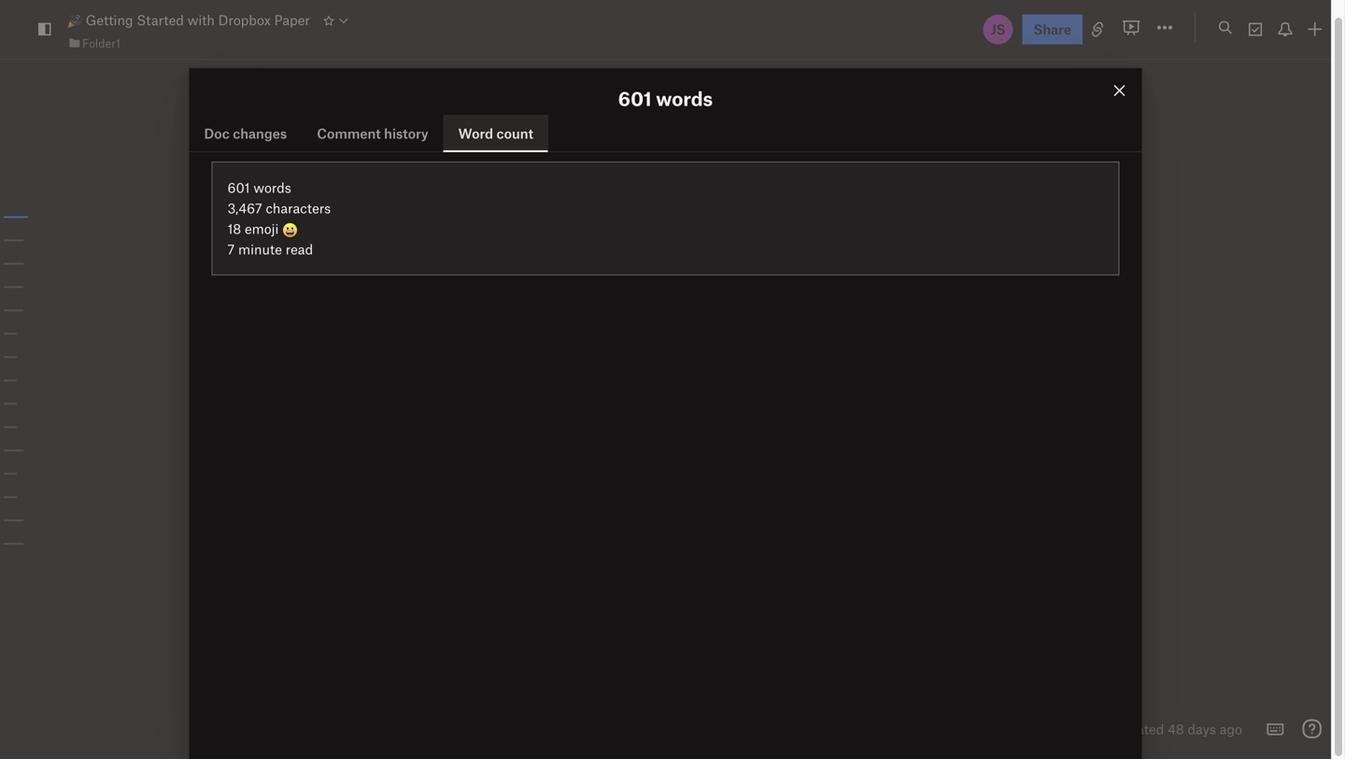 Task type: describe. For each thing, give the bounding box(es) containing it.
updated
[[1111, 721, 1165, 738]]

comment history
[[317, 125, 429, 141]]

words for 601 words
[[656, 86, 713, 110]]

0 vertical spatial paper
[[274, 12, 310, 28]]

read
[[286, 241, 313, 257]]

0 vertical spatial from
[[835, 220, 868, 239]]

heading containing getting started with dropbox paper
[[237, 142, 1014, 191]]

0 horizontal spatial getting
[[86, 12, 133, 28]]

share
[[1034, 21, 1072, 37]]

🎉
[[237, 144, 275, 191]]

0 horizontal spatial and
[[620, 220, 647, 239]]

great
[[442, 220, 479, 239]]

ideas
[[579, 220, 616, 239]]

601 for 601 words
[[618, 86, 652, 110]]

updated 48 days ago
[[1111, 721, 1243, 738]]

days
[[1188, 721, 1216, 738]]

ago
[[1220, 721, 1243, 738]]

paper inside heading
[[865, 142, 971, 189]]

share button
[[1023, 14, 1083, 44]]

use
[[318, 244, 343, 263]]

ahead
[[723, 244, 766, 263]]

paper inside dropbox paper is great for capturing ideas and gathering quick feedback from your team. you can use words, images, code, or media from other apps, or go ahead and connect your calendar and add to-dos for projects.
[[382, 220, 423, 239]]

apps,
[[642, 244, 679, 263]]

2 horizontal spatial and
[[962, 244, 988, 263]]

3,467
[[228, 200, 262, 216]]

0 vertical spatial for
[[483, 220, 503, 239]]

0 vertical spatial your
[[872, 220, 903, 239]]

connect
[[801, 244, 858, 263]]

getting started with dropbox paper inside heading
[[307, 142, 971, 189]]

words for 601 words 3,467 characters
[[254, 179, 291, 196]]

started inside getting started with dropbox paper link
[[137, 12, 184, 28]]

1 horizontal spatial and
[[770, 244, 797, 263]]

with inside heading
[[612, 142, 692, 189]]

1 vertical spatial your
[[862, 244, 893, 263]]

7
[[228, 241, 235, 257]]

words,
[[347, 244, 393, 263]]

word
[[458, 125, 493, 141]]

characters
[[266, 200, 331, 216]]

gathering
[[651, 220, 719, 239]]

dos
[[369, 269, 394, 288]]

other
[[601, 244, 638, 263]]

getting started with dropbox paper link
[[67, 9, 310, 30]]

js
[[991, 21, 1006, 37]]



Task type: vqa. For each thing, say whether or not it's contained in the screenshot.
connect
yes



Task type: locate. For each thing, give the bounding box(es) containing it.
party popper image
[[67, 14, 82, 28]]

or left go
[[683, 244, 698, 263]]

1 horizontal spatial for
[[483, 220, 503, 239]]

601 words
[[618, 86, 713, 110]]

2 horizontal spatial paper
[[865, 142, 971, 189]]

and down feedback
[[770, 244, 797, 263]]

and up other
[[620, 220, 647, 239]]

1 horizontal spatial or
[[683, 244, 698, 263]]

1 vertical spatial for
[[398, 269, 418, 288]]

0 vertical spatial dropbox
[[218, 12, 271, 28]]

getting
[[86, 12, 133, 28], [317, 142, 455, 189]]

2 vertical spatial paper
[[382, 220, 423, 239]]

getting down comment history
[[317, 142, 455, 189]]

7 minute read
[[228, 241, 313, 257]]

1 vertical spatial started
[[465, 142, 603, 189]]

for
[[483, 220, 503, 239], [398, 269, 418, 288]]

started inside heading
[[465, 142, 603, 189]]

words inside 601 words 3,467 characters
[[254, 179, 291, 196]]

words
[[656, 86, 713, 110], [254, 179, 291, 196]]

history
[[384, 125, 429, 141]]

heading
[[237, 142, 1014, 191]]

dropbox
[[218, 12, 271, 28], [701, 142, 856, 189], [318, 220, 378, 239]]

and
[[620, 220, 647, 239], [770, 244, 797, 263], [962, 244, 988, 263]]

to-
[[348, 269, 369, 288]]

emoji
[[245, 220, 279, 237]]

is
[[427, 220, 438, 239]]

1 vertical spatial paper
[[865, 142, 971, 189]]

601
[[618, 86, 652, 110], [228, 179, 250, 196]]

48
[[1168, 721, 1185, 738]]

or right code,
[[497, 244, 512, 263]]

0 vertical spatial getting started with dropbox paper
[[82, 12, 310, 28]]

tab list
[[189, 115, 1142, 152]]

getting inside heading
[[317, 142, 455, 189]]

folder1
[[82, 36, 120, 50]]

or
[[497, 244, 512, 263], [683, 244, 698, 263]]

from
[[835, 220, 868, 239], [564, 244, 597, 263]]

comment
[[317, 125, 381, 141]]

1 horizontal spatial dropbox
[[318, 220, 378, 239]]

1 vertical spatial words
[[254, 179, 291, 196]]

getting up 'folder1'
[[86, 12, 133, 28]]

18 emoji
[[228, 220, 282, 237]]

dropbox inside heading
[[701, 142, 856, 189]]

1 horizontal spatial from
[[835, 220, 868, 239]]

calendar
[[897, 244, 958, 263]]

from up connect
[[835, 220, 868, 239]]

started
[[137, 12, 184, 28], [465, 142, 603, 189]]

your left team.
[[872, 220, 903, 239]]

for up code,
[[483, 220, 503, 239]]

601 inside 601 words 3,467 characters
[[228, 179, 250, 196]]

0 vertical spatial with
[[188, 12, 215, 28]]

1 horizontal spatial with
[[612, 142, 692, 189]]

count
[[497, 125, 534, 141]]

1 vertical spatial getting
[[317, 142, 455, 189]]

dropbox inside dropbox paper is great for capturing ideas and gathering quick feedback from your team. you can use words, images, code, or media from other apps, or go ahead and connect your calendar and add to-dos for projects.
[[318, 220, 378, 239]]

1 vertical spatial with
[[612, 142, 692, 189]]

team.
[[907, 220, 947, 239]]

601 for 601 words 3,467 characters
[[228, 179, 250, 196]]

feedback
[[766, 220, 831, 239]]

paper
[[274, 12, 310, 28], [865, 142, 971, 189], [382, 220, 423, 239]]

0 horizontal spatial for
[[398, 269, 418, 288]]

you
[[951, 220, 977, 239]]

changes
[[233, 125, 287, 141]]

1 vertical spatial 601
[[228, 179, 250, 196]]

grinning face image
[[282, 223, 297, 238]]

doc changes
[[204, 125, 287, 141]]

tab list containing doc changes
[[189, 115, 1142, 152]]

1 horizontal spatial paper
[[382, 220, 423, 239]]

your
[[872, 220, 903, 239], [862, 244, 893, 263]]

1 horizontal spatial started
[[465, 142, 603, 189]]

code,
[[456, 244, 493, 263]]

can
[[981, 220, 1007, 239]]

started down count
[[465, 142, 603, 189]]

1 horizontal spatial getting
[[317, 142, 455, 189]]

2 horizontal spatial dropbox
[[701, 142, 856, 189]]

1 horizontal spatial words
[[656, 86, 713, 110]]

minute
[[238, 241, 282, 257]]

0 horizontal spatial dropbox
[[218, 12, 271, 28]]

word count
[[458, 125, 534, 141]]

18
[[228, 220, 241, 237]]

projects.
[[422, 269, 482, 288]]

2 vertical spatial dropbox
[[318, 220, 378, 239]]

0 vertical spatial 601
[[618, 86, 652, 110]]

0 vertical spatial started
[[137, 12, 184, 28]]

from down ideas
[[564, 244, 597, 263]]

folder1 link
[[67, 33, 120, 52]]

media
[[516, 244, 560, 263]]

add
[[318, 269, 344, 288]]

dropbox paper is great for capturing ideas and gathering quick feedback from your team. you can use words, images, code, or media from other apps, or go ahead and connect your calendar and add to-dos for projects.
[[318, 220, 1007, 288]]

capturing
[[507, 220, 575, 239]]

doc
[[204, 125, 230, 141]]

1 or from the left
[[497, 244, 512, 263]]

started right party popper image
[[137, 12, 184, 28]]

0 vertical spatial words
[[656, 86, 713, 110]]

images,
[[397, 244, 452, 263]]

0 horizontal spatial with
[[188, 12, 215, 28]]

your right connect
[[862, 244, 893, 263]]

0 horizontal spatial 601
[[228, 179, 250, 196]]

1 horizontal spatial 601
[[618, 86, 652, 110]]

getting started with dropbox paper
[[82, 12, 310, 28], [307, 142, 971, 189]]

2 or from the left
[[683, 244, 698, 263]]

and down you
[[962, 244, 988, 263]]

1 vertical spatial dropbox
[[701, 142, 856, 189]]

0 vertical spatial getting
[[86, 12, 133, 28]]

0 horizontal spatial from
[[564, 244, 597, 263]]

go
[[702, 244, 719, 263]]

with
[[188, 12, 215, 28], [612, 142, 692, 189]]

0 horizontal spatial started
[[137, 12, 184, 28]]

for right dos
[[398, 269, 418, 288]]

0 horizontal spatial paper
[[274, 12, 310, 28]]

1 vertical spatial getting started with dropbox paper
[[307, 142, 971, 189]]

1 vertical spatial from
[[564, 244, 597, 263]]

601 words 3,467 characters
[[228, 179, 331, 216]]

js button
[[982, 13, 1015, 46]]

quick
[[723, 220, 762, 239]]

0 horizontal spatial or
[[497, 244, 512, 263]]

0 horizontal spatial words
[[254, 179, 291, 196]]



